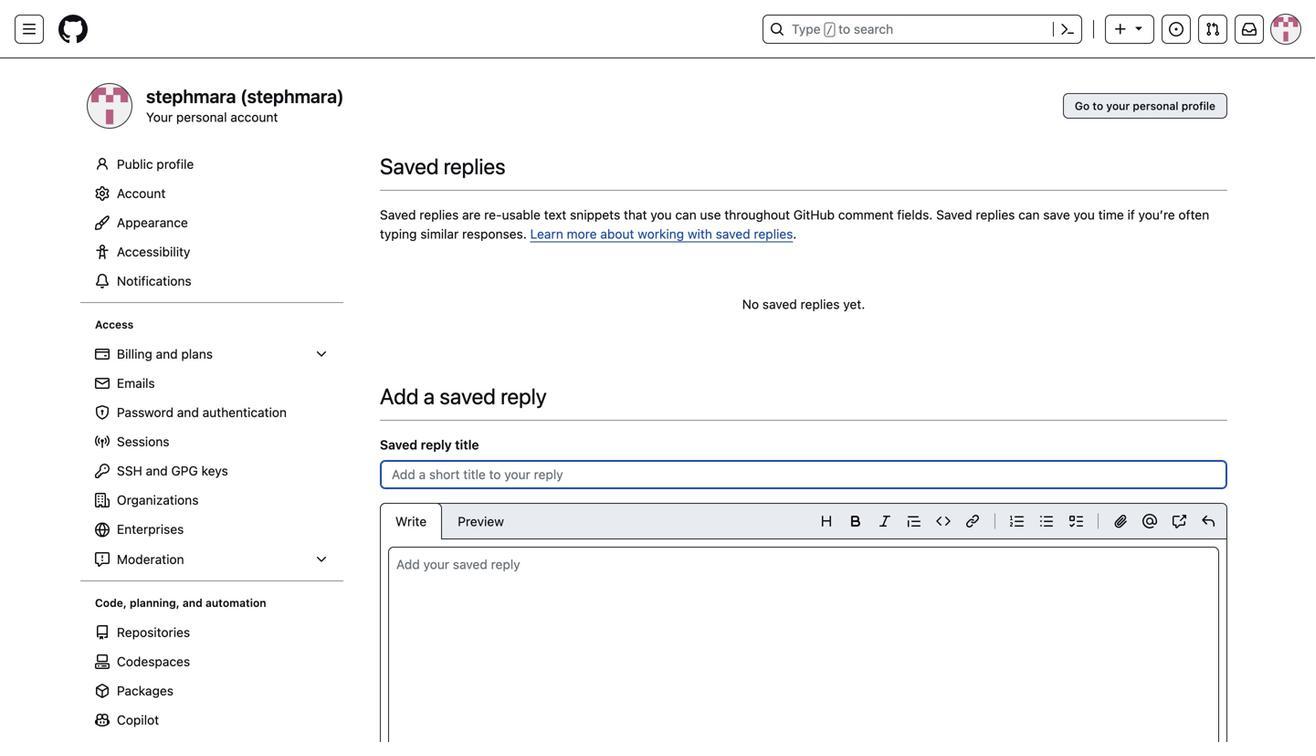 Task type: describe. For each thing, give the bounding box(es) containing it.
throughout
[[725, 207, 790, 222]]

personal for (stephmara)
[[176, 110, 227, 125]]

typing
[[380, 227, 417, 242]]

list ordered image
[[1010, 514, 1025, 529]]

keys
[[201, 464, 228, 479]]

learn more about working with saved replies link
[[530, 227, 793, 242]]

you're
[[1139, 207, 1176, 222]]

sessions link
[[88, 428, 336, 457]]

1 can from the left
[[676, 207, 697, 222]]

fields.
[[897, 207, 933, 222]]

ssh and gpg keys link
[[88, 457, 336, 486]]

accessibility image
[[95, 245, 110, 259]]

usable
[[502, 207, 541, 222]]

go to your personal profile link
[[1063, 93, 1228, 119]]

gpg
[[171, 464, 198, 479]]

replies down throughout
[[754, 227, 793, 242]]

preview
[[458, 514, 504, 529]]

save
[[1044, 207, 1071, 222]]

.
[[793, 227, 797, 242]]

plans
[[181, 347, 213, 362]]

password and authentication link
[[88, 398, 336, 428]]

emails link
[[88, 369, 336, 398]]

billing
[[117, 347, 152, 362]]

2 vertical spatial saved
[[440, 384, 496, 409]]

ssh and gpg keys
[[117, 464, 228, 479]]

2 horizontal spatial saved
[[763, 297, 797, 312]]

planning,
[[130, 597, 180, 610]]

1 horizontal spatial saved
[[716, 227, 751, 242]]

search
[[854, 21, 894, 37]]

accessibility link
[[88, 238, 336, 267]]

packages link
[[88, 677, 336, 706]]

replies left yet.
[[801, 297, 840, 312]]

saved for saved replies are re-usable text snippets that you can use throughout github comment fields.     saved replies can save you time if you're often typing similar responses.
[[380, 207, 416, 222]]

and for gpg
[[146, 464, 168, 479]]

learn more about working with saved replies .
[[530, 227, 797, 242]]

that
[[624, 207, 647, 222]]

enterprises
[[117, 522, 184, 537]]

1 horizontal spatial reply
[[501, 384, 547, 409]]

1 horizontal spatial to
[[1093, 100, 1104, 112]]

public profile
[[117, 157, 194, 172]]

notifications link
[[88, 267, 336, 296]]

stephmara (stephmara) your personal account
[[146, 85, 344, 125]]

and for plans
[[156, 347, 178, 362]]

2 can from the left
[[1019, 207, 1040, 222]]

yet.
[[844, 297, 865, 312]]

account
[[231, 110, 278, 125]]

public profile link
[[88, 150, 336, 179]]

personal for to
[[1133, 100, 1179, 112]]

responses.
[[462, 227, 527, 242]]

copilot link
[[88, 706, 336, 735]]

heading image
[[819, 514, 834, 529]]

often
[[1179, 207, 1210, 222]]

billing and plans button
[[88, 340, 336, 369]]

italic image
[[878, 514, 893, 529]]

saved replies are re-usable text snippets that you can use throughout github comment fields.     saved replies can save you time if you're often typing similar responses.
[[380, 207, 1210, 242]]

broadcast image
[[95, 435, 110, 449]]

text
[[544, 207, 567, 222]]

person image
[[95, 157, 110, 172]]

time
[[1099, 207, 1124, 222]]

are
[[462, 207, 481, 222]]

working
[[638, 227, 684, 242]]

gear image
[[95, 186, 110, 201]]

no saved replies yet.
[[742, 297, 865, 312]]

moderation
[[117, 552, 184, 567]]

a
[[424, 384, 435, 409]]

title
[[455, 438, 479, 453]]

Saved reply title text field
[[380, 460, 1228, 490]]

repositories link
[[88, 618, 336, 648]]

password
[[117, 405, 174, 420]]

reply image
[[1201, 514, 1216, 529]]

github
[[794, 207, 835, 222]]

plus image
[[1114, 22, 1128, 37]]

code image
[[936, 514, 951, 529]]

notifications
[[117, 274, 192, 289]]

1 you from the left
[[651, 207, 672, 222]]

globe image
[[95, 523, 110, 538]]

list unordered image
[[1040, 514, 1054, 529]]

triangle down image
[[1132, 21, 1147, 35]]

repositories
[[117, 625, 190, 640]]

add a saved reply
[[380, 384, 547, 409]]

go
[[1075, 100, 1090, 112]]

code, planning, and automation
[[95, 597, 266, 610]]



Task type: locate. For each thing, give the bounding box(es) containing it.
organizations link
[[88, 486, 336, 515]]

packages
[[117, 684, 174, 699]]

add
[[380, 384, 419, 409]]

replies
[[444, 153, 506, 179], [420, 207, 459, 222], [976, 207, 1015, 222], [754, 227, 793, 242], [801, 297, 840, 312]]

copilot image
[[95, 714, 110, 728]]

saved right no
[[763, 297, 797, 312]]

reply
[[501, 384, 547, 409], [421, 438, 452, 453]]

link image
[[966, 514, 980, 529]]

access
[[95, 318, 134, 331]]

personal inside stephmara (stephmara) your personal account
[[176, 110, 227, 125]]

moderation button
[[88, 545, 336, 575]]

saved for saved replies
[[380, 153, 439, 179]]

codespaces link
[[88, 648, 336, 677]]

and
[[156, 347, 178, 362], [177, 405, 199, 420], [146, 464, 168, 479], [183, 597, 203, 610]]

re-
[[484, 207, 502, 222]]

1 horizontal spatial profile
[[1182, 100, 1216, 112]]

code, planning, and automation list
[[88, 618, 336, 743]]

personal right your at the right top
[[1133, 100, 1179, 112]]

authentication
[[202, 405, 287, 420]]

accessibility
[[117, 244, 190, 259]]

saved down "use"
[[716, 227, 751, 242]]

password and authentication
[[117, 405, 287, 420]]

saved right "a"
[[440, 384, 496, 409]]

more
[[567, 227, 597, 242]]

1 vertical spatial to
[[1093, 100, 1104, 112]]

and left 'plans'
[[156, 347, 178, 362]]

mail image
[[95, 376, 110, 391]]

0 horizontal spatial profile
[[157, 157, 194, 172]]

replies up similar
[[420, 207, 459, 222]]

paperclip image
[[1114, 514, 1128, 529]]

saved reply title
[[380, 438, 479, 453]]

command palette image
[[1061, 22, 1075, 37]]

and right ssh
[[146, 464, 168, 479]]

to right go
[[1093, 100, 1104, 112]]

stephmara
[[146, 85, 236, 107]]

2 you from the left
[[1074, 207, 1095, 222]]

notifications image
[[1242, 22, 1257, 37]]

codespaces
[[117, 655, 190, 670]]

personal down "stephmara"
[[176, 110, 227, 125]]

if
[[1128, 207, 1135, 222]]

mention image
[[1143, 514, 1158, 529]]

git pull request image
[[1206, 22, 1221, 37]]

personal
[[1133, 100, 1179, 112], [176, 110, 227, 125]]

comment
[[839, 207, 894, 222]]

saved
[[716, 227, 751, 242], [763, 297, 797, 312], [440, 384, 496, 409]]

0 horizontal spatial personal
[[176, 110, 227, 125]]

homepage image
[[58, 15, 88, 44]]

1 vertical spatial saved
[[763, 297, 797, 312]]

(stephmara)
[[240, 85, 344, 107]]

@stephmara image
[[88, 84, 132, 128]]

replies up are
[[444, 153, 506, 179]]

and down emails link
[[177, 405, 199, 420]]

can left save at the right top of page
[[1019, 207, 1040, 222]]

use
[[700, 207, 721, 222]]

quote image
[[907, 514, 922, 529]]

0 vertical spatial saved
[[716, 227, 751, 242]]

saved for saved reply title
[[380, 438, 418, 453]]

learn
[[530, 227, 563, 242]]

0 horizontal spatial reply
[[421, 438, 452, 453]]

shield lock image
[[95, 406, 110, 420]]

and for authentication
[[177, 405, 199, 420]]

profile
[[1182, 100, 1216, 112], [157, 157, 194, 172]]

similar
[[421, 227, 459, 242]]

cross reference image
[[1172, 514, 1187, 529]]

1 vertical spatial profile
[[157, 157, 194, 172]]

write
[[396, 514, 427, 529]]

  text field inside add a saved reply element
[[389, 548, 1219, 743]]

0 horizontal spatial saved
[[440, 384, 496, 409]]

type
[[792, 21, 821, 37]]

billing and plans
[[117, 347, 213, 362]]

bold image
[[849, 514, 863, 529]]

0 horizontal spatial can
[[676, 207, 697, 222]]

your
[[1107, 100, 1130, 112]]

can up with
[[676, 207, 697, 222]]

to right /
[[839, 21, 851, 37]]

1 horizontal spatial can
[[1019, 207, 1040, 222]]

replies left save at the right top of page
[[976, 207, 1015, 222]]

/
[[827, 24, 833, 37]]

emails
[[117, 376, 155, 391]]

saved inside add a saved reply element
[[380, 438, 418, 453]]

1 horizontal spatial personal
[[1133, 100, 1179, 112]]

add a saved reply element
[[380, 436, 1228, 743]]

with
[[688, 227, 713, 242]]

0 horizontal spatial you
[[651, 207, 672, 222]]

organizations
[[117, 493, 199, 508]]

go to your personal profile
[[1075, 100, 1216, 112]]

can
[[676, 207, 697, 222], [1019, 207, 1040, 222]]

copilot
[[117, 713, 159, 728]]

organization image
[[95, 493, 110, 508]]

bell image
[[95, 274, 110, 289]]

appearance link
[[88, 208, 336, 238]]

you up working
[[651, 207, 672, 222]]

access list
[[88, 340, 336, 575]]

profile down git pull request image
[[1182, 100, 1216, 112]]

about
[[601, 227, 634, 242]]

tasklist image
[[1069, 514, 1084, 529]]

enterprises link
[[88, 515, 336, 545]]

profile right public
[[157, 157, 194, 172]]

and up the repositories link
[[183, 597, 203, 610]]

  text field
[[389, 548, 1219, 743]]

0 vertical spatial profile
[[1182, 100, 1216, 112]]

1 vertical spatial reply
[[421, 438, 452, 453]]

you left time
[[1074, 207, 1095, 222]]

snippets
[[570, 207, 621, 222]]

1 horizontal spatial you
[[1074, 207, 1095, 222]]

account
[[117, 186, 166, 201]]

0 vertical spatial reply
[[501, 384, 547, 409]]

repo image
[[95, 626, 110, 640]]

preview button
[[442, 503, 520, 540]]

you
[[651, 207, 672, 222], [1074, 207, 1095, 222]]

and inside dropdown button
[[156, 347, 178, 362]]

ssh
[[117, 464, 142, 479]]

0 horizontal spatial to
[[839, 21, 851, 37]]

issue opened image
[[1169, 22, 1184, 37]]

add a comment tab list
[[380, 503, 520, 540]]

sessions
[[117, 434, 169, 449]]

write button
[[380, 503, 442, 540]]

to
[[839, 21, 851, 37], [1093, 100, 1104, 112]]

saved
[[380, 153, 439, 179], [380, 207, 416, 222], [937, 207, 973, 222], [380, 438, 418, 453]]

codespaces image
[[95, 655, 110, 670]]

key image
[[95, 464, 110, 479]]

public
[[117, 157, 153, 172]]

your
[[146, 110, 173, 125]]

no
[[742, 297, 759, 312]]

package image
[[95, 684, 110, 699]]

account link
[[88, 179, 336, 208]]

paintbrush image
[[95, 216, 110, 230]]

automation
[[206, 597, 266, 610]]

type / to search
[[792, 21, 894, 37]]

0 vertical spatial to
[[839, 21, 851, 37]]

saved replies
[[380, 153, 506, 179]]

appearance
[[117, 215, 188, 230]]

code,
[[95, 597, 127, 610]]



Task type: vqa. For each thing, say whether or not it's contained in the screenshot.
to
yes



